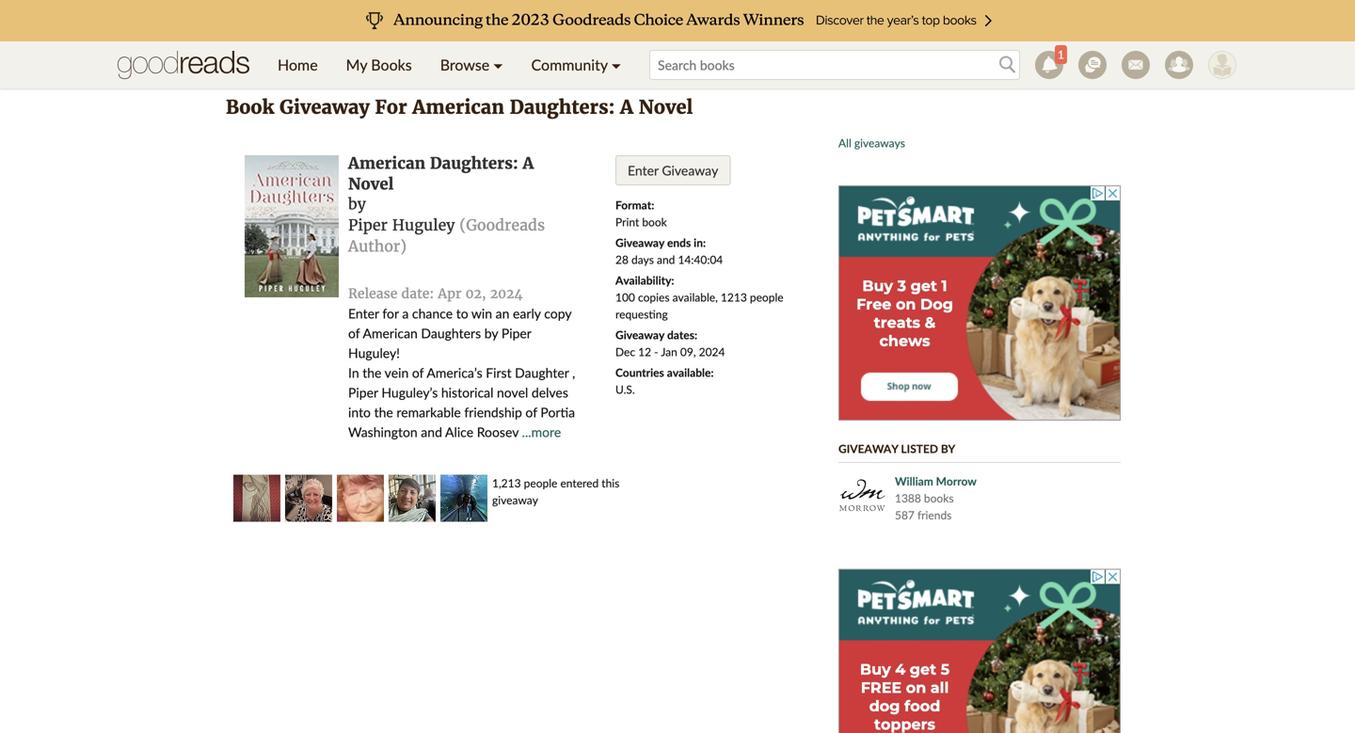 Task type: vqa. For each thing, say whether or not it's contained in the screenshot.
My group discussions icon
yes



Task type: locate. For each thing, give the bounding box(es) containing it.
daughters
[[421, 325, 481, 341]]

of up huguley!
[[348, 325, 360, 341]]

0 horizontal spatial a
[[523, 153, 534, 173]]

0 vertical spatial enter
[[628, 162, 659, 178]]

1 horizontal spatial people
[[750, 290, 784, 304]]

american daughters: a novel link
[[348, 153, 534, 194]]

for
[[382, 306, 399, 322]]

▾ right community
[[612, 56, 621, 74]]

of up ...more
[[526, 404, 537, 420]]

date:
[[401, 285, 434, 302]]

enter up format:
[[628, 162, 659, 178]]

Search for books to add to your shelves search field
[[649, 50, 1020, 80]]

book
[[642, 215, 667, 229]]

my
[[346, 56, 367, 74]]

browse ▾ button
[[426, 41, 517, 88]]

dates:
[[667, 328, 697, 342]]

1 ▾ from the left
[[493, 56, 503, 74]]

available:
[[667, 366, 714, 379]]

▾ for community ▾
[[612, 56, 621, 74]]

0 horizontal spatial 2024
[[490, 285, 523, 302]]

1 horizontal spatial novel
[[639, 96, 693, 119]]

for
[[375, 96, 407, 119]]

friendship
[[464, 404, 522, 420]]

and down 'remarkable'
[[421, 424, 442, 440]]

by inside enter for a chance to win an early copy of american daughters by piper huguley! in the vein of america's first daughter , piper huguley's historical novel delves into the remarkable friendship of portia washington and alice roosev
[[484, 325, 498, 341]]

a up (goodreads
[[523, 153, 534, 173]]

and
[[657, 253, 675, 266], [421, 424, 442, 440]]

▾ for browse ▾
[[493, 56, 503, 74]]

novel inside american daughters: a novel
[[348, 174, 394, 194]]

09,
[[680, 345, 696, 359]]

0 horizontal spatial ▾
[[493, 56, 503, 74]]

2 vertical spatial advertisement region
[[839, 569, 1121, 733]]

giveaway
[[492, 493, 538, 507]]

1 vertical spatial a
[[523, 153, 534, 173]]

1 vertical spatial daughters:
[[430, 153, 518, 173]]

0 vertical spatial people
[[750, 290, 784, 304]]

books
[[924, 491, 954, 505]]

novel up enter giveaway link
[[639, 96, 693, 119]]

a down community ▾ popup button
[[620, 96, 634, 119]]

1 vertical spatial and
[[421, 424, 442, 440]]

1 button
[[1028, 41, 1071, 88]]

into
[[348, 404, 371, 420]]

▾ right the browse
[[493, 56, 503, 74]]

giveaway
[[280, 96, 370, 119], [662, 162, 718, 178], [616, 236, 664, 249], [616, 328, 664, 342], [839, 442, 898, 456]]

early
[[513, 306, 541, 322]]

american down the browse
[[412, 96, 504, 119]]

friends
[[918, 508, 952, 522]]

remarkable
[[397, 404, 461, 420]]

0 horizontal spatial and
[[421, 424, 442, 440]]

0 vertical spatial piper
[[348, 216, 388, 235]]

1 vertical spatial by
[[484, 325, 498, 341]]

,
[[572, 365, 575, 381]]

inbox image
[[1122, 51, 1150, 79]]

1 horizontal spatial enter
[[628, 162, 659, 178]]

requesting
[[616, 307, 668, 321]]

american down the for at the left top of the page
[[348, 153, 426, 173]]

0 horizontal spatial people
[[524, 476, 558, 490]]

browse ▾
[[440, 56, 503, 74]]

Search books text field
[[649, 50, 1020, 80]]

100
[[616, 290, 635, 304]]

0 vertical spatial advertisement region
[[221, 0, 1134, 82]]

novel up 'piper huguley' on the top left
[[348, 174, 394, 194]]

the right in
[[363, 365, 382, 381]]

my books link
[[332, 41, 426, 88]]

1213
[[721, 290, 747, 304]]

piper up author)
[[348, 216, 388, 235]]

by up author)
[[348, 195, 366, 214]]

daughters:
[[510, 96, 615, 119], [430, 153, 518, 173]]

1 horizontal spatial of
[[412, 365, 424, 381]]

american down for
[[363, 325, 418, 341]]

0 horizontal spatial of
[[348, 325, 360, 341]]

william morrow link
[[895, 473, 980, 490]]

giveaways
[[854, 136, 905, 150]]

1 horizontal spatial 2024
[[699, 345, 725, 359]]

american
[[412, 96, 504, 119], [348, 153, 426, 173], [363, 325, 418, 341]]

1 vertical spatial 2024
[[699, 345, 725, 359]]

menu
[[264, 41, 635, 88]]

0 vertical spatial a
[[620, 96, 634, 119]]

daughters: down community
[[510, 96, 615, 119]]

1 vertical spatial novel
[[348, 174, 394, 194]]

a
[[620, 96, 634, 119], [523, 153, 534, 173]]

0 vertical spatial novel
[[639, 96, 693, 119]]

an
[[496, 306, 510, 322]]

giveaway up book
[[662, 162, 718, 178]]

advertisement region
[[221, 0, 1134, 82], [839, 185, 1121, 421], [839, 569, 1121, 733]]

portia
[[541, 404, 575, 420]]

0 vertical spatial and
[[657, 253, 675, 266]]

1 horizontal spatial by
[[484, 325, 498, 341]]

1 vertical spatial enter
[[348, 306, 379, 322]]

2024 right 09,
[[699, 345, 725, 359]]

1 horizontal spatial and
[[657, 253, 675, 266]]

apr
[[438, 285, 462, 302]]

browse
[[440, 56, 490, 74]]

0 horizontal spatial enter
[[348, 306, 379, 322]]

0 horizontal spatial by
[[348, 195, 366, 214]]

and down ends
[[657, 253, 675, 266]]

people right 1213
[[750, 290, 784, 304]]

14:40:04
[[678, 253, 723, 266]]

book
[[226, 96, 274, 119]]

giveaway listed by
[[839, 442, 956, 456]]

0 vertical spatial daughters:
[[510, 96, 615, 119]]

1 horizontal spatial a
[[620, 96, 634, 119]]

piper
[[348, 216, 388, 235], [501, 325, 531, 341], [348, 385, 378, 401]]

0 horizontal spatial novel
[[348, 174, 394, 194]]

home link
[[264, 41, 332, 88]]

this
[[602, 476, 620, 490]]

by down the 'win'
[[484, 325, 498, 341]]

piper down early
[[501, 325, 531, 341]]

▾
[[493, 56, 503, 74], [612, 56, 621, 74]]

1
[[1058, 48, 1064, 61]]

0 vertical spatial of
[[348, 325, 360, 341]]

by
[[348, 195, 366, 214], [484, 325, 498, 341]]

...more link
[[522, 424, 561, 440]]

587
[[895, 508, 915, 522]]

available,
[[673, 290, 718, 304]]

▾ inside popup button
[[612, 56, 621, 74]]

vein
[[385, 365, 409, 381]]

american inside enter for a chance to win an early copy of american daughters by piper huguley! in the vein of america's first daughter , piper huguley's historical novel delves into the remarkable friendship of portia washington and alice roosev
[[363, 325, 418, 341]]

piper up into
[[348, 385, 378, 401]]

the up washington
[[374, 404, 393, 420]]

novel
[[497, 385, 528, 401]]

enter inside enter for a chance to win an early copy of american daughters by piper huguley! in the vein of america's first daughter , piper huguley's historical novel delves into the remarkable friendship of portia washington and alice roosev
[[348, 306, 379, 322]]

1 vertical spatial advertisement region
[[839, 185, 1121, 421]]

1 vertical spatial of
[[412, 365, 424, 381]]

countries
[[616, 366, 664, 379]]

daughter
[[515, 365, 569, 381]]

1 vertical spatial people
[[524, 476, 558, 490]]

giveaway up 12
[[616, 328, 664, 342]]

all giveaways
[[839, 136, 905, 150]]

to
[[456, 306, 468, 322]]

my books
[[346, 56, 412, 74]]

2 horizontal spatial of
[[526, 404, 537, 420]]

enter
[[628, 162, 659, 178], [348, 306, 379, 322]]

people inside the 1,213 people entered this giveaway
[[524, 476, 558, 490]]

of right vein
[[412, 365, 424, 381]]

0 vertical spatial american
[[412, 96, 504, 119]]

huguley's
[[381, 385, 438, 401]]

daughters: down book giveaway for american daughters: a novel
[[430, 153, 518, 173]]

▾ inside dropdown button
[[493, 56, 503, 74]]

the
[[363, 365, 382, 381], [374, 404, 393, 420]]

book giveaway for american daughters: a novel
[[226, 96, 693, 119]]

2024
[[490, 285, 523, 302], [699, 345, 725, 359]]

enter down release
[[348, 306, 379, 322]]

friend requests image
[[1165, 51, 1193, 79]]

2 ▾ from the left
[[612, 56, 621, 74]]

format: print book giveaway ends in: 28 days and 14:40:04 availability: 100 copies available,         1213 people requesting giveaway dates: dec 12         - jan 09, 2024 countries available: u.s.
[[616, 198, 784, 396]]

2 vertical spatial american
[[363, 325, 418, 341]]

and inside format: print book giveaway ends in: 28 days and 14:40:04 availability: 100 copies available,         1213 people requesting giveaway dates: dec 12         - jan 09, 2024 countries available: u.s.
[[657, 253, 675, 266]]

(goodreads author)
[[348, 216, 545, 256]]

2024 up an
[[490, 285, 523, 302]]

my group discussions image
[[1079, 51, 1107, 79]]

1 vertical spatial american
[[348, 153, 426, 173]]

1 horizontal spatial ▾
[[612, 56, 621, 74]]

people up giveaway
[[524, 476, 558, 490]]



Task type: describe. For each thing, give the bounding box(es) containing it.
advertisement region for giveaway listed by
[[839, 185, 1121, 421]]

bob builder image
[[1208, 51, 1237, 79]]

william morrow 1388 books 587 friends
[[895, 474, 977, 522]]

copy
[[544, 306, 572, 322]]

all
[[839, 136, 852, 150]]

american daughters by piper huguley image
[[245, 155, 339, 297]]

print
[[616, 215, 639, 229]]

washington
[[348, 424, 418, 440]]

giveaway up "days"
[[616, 236, 664, 249]]

1 vertical spatial the
[[374, 404, 393, 420]]

1,213
[[492, 476, 521, 490]]

american inside american daughters: a novel
[[348, 153, 426, 173]]

days
[[631, 253, 654, 266]]

delves
[[532, 385, 568, 401]]

piper huguley link
[[348, 216, 455, 235]]

jan
[[661, 345, 677, 359]]

in:
[[694, 236, 706, 249]]

author)
[[348, 237, 407, 256]]

1388
[[895, 491, 921, 505]]

2 vertical spatial piper
[[348, 385, 378, 401]]

in
[[348, 365, 359, 381]]

0 vertical spatial 2024
[[490, 285, 523, 302]]

12
[[638, 345, 651, 359]]

by
[[941, 442, 956, 456]]

american daughters: a novel
[[348, 153, 534, 194]]

enter for a chance to win an early copy of american daughters by piper huguley! in the vein of america's first daughter , piper huguley's historical novel delves into the remarkable friendship of portia washington and alice roosev
[[348, 306, 575, 440]]

0 vertical spatial by
[[348, 195, 366, 214]]

2024 inside format: print book giveaway ends in: 28 days and 14:40:04 availability: 100 copies available,         1213 people requesting giveaway dates: dec 12         - jan 09, 2024 countries available: u.s.
[[699, 345, 725, 359]]

28
[[616, 253, 629, 266]]

format:
[[616, 198, 654, 212]]

huguley
[[392, 216, 455, 235]]

02,
[[465, 285, 486, 302]]

1 vertical spatial piper
[[501, 325, 531, 341]]

2 vertical spatial of
[[526, 404, 537, 420]]

-
[[654, 345, 658, 359]]

u.s.
[[616, 383, 635, 396]]

chance
[[412, 306, 453, 322]]

giveaway down home link
[[280, 96, 370, 119]]

release           date: apr 02, 2024
[[348, 285, 523, 302]]

(goodreads
[[460, 216, 545, 235]]

advertisement region for book giveaway for american daughters: a novel
[[221, 0, 1134, 82]]

community
[[531, 56, 608, 74]]

william
[[895, 474, 933, 488]]

dec
[[616, 345, 635, 359]]

first
[[486, 365, 512, 381]]

ends
[[667, 236, 691, 249]]

notifications element
[[1035, 45, 1067, 79]]

giveaway left listed
[[839, 442, 898, 456]]

home
[[278, 56, 318, 74]]

morrow
[[936, 474, 977, 488]]

listed
[[901, 442, 938, 456]]

release
[[348, 285, 397, 302]]

all giveaways link
[[839, 136, 905, 150]]

america's
[[427, 365, 482, 381]]

0 vertical spatial the
[[363, 365, 382, 381]]

availability:
[[616, 273, 674, 287]]

...more
[[522, 424, 561, 440]]

enter for enter giveaway
[[628, 162, 659, 178]]

enter for enter for a chance to win an early copy of american daughters by piper huguley! in the vein of america's first daughter , piper huguley's historical novel delves into the remarkable friendship of portia washington and alice roosev
[[348, 306, 379, 322]]

win
[[471, 306, 492, 322]]

copies
[[638, 290, 670, 304]]

piper huguley
[[348, 216, 455, 235]]

menu containing home
[[264, 41, 635, 88]]

and inside enter for a chance to win an early copy of american daughters by piper huguley! in the vein of america's first daughter , piper huguley's historical novel delves into the remarkable friendship of portia washington and alice roosev
[[421, 424, 442, 440]]

1,213 people entered this giveaway
[[492, 476, 620, 507]]

roosev
[[477, 424, 519, 440]]

enter giveaway
[[628, 162, 718, 178]]

historical
[[441, 385, 494, 401]]

a inside american daughters: a novel
[[523, 153, 534, 173]]

community ▾
[[531, 56, 621, 74]]

daughters: inside american daughters: a novel
[[430, 153, 518, 173]]

community ▾ button
[[517, 41, 635, 88]]

people inside format: print book giveaway ends in: 28 days and 14:40:04 availability: 100 copies available,         1213 people requesting giveaway dates: dec 12         - jan 09, 2024 countries available: u.s.
[[750, 290, 784, 304]]

huguley!
[[348, 345, 400, 361]]

entered
[[560, 476, 599, 490]]

a
[[402, 306, 409, 322]]

enter giveaway link
[[616, 155, 731, 185]]

alice
[[445, 424, 474, 440]]



